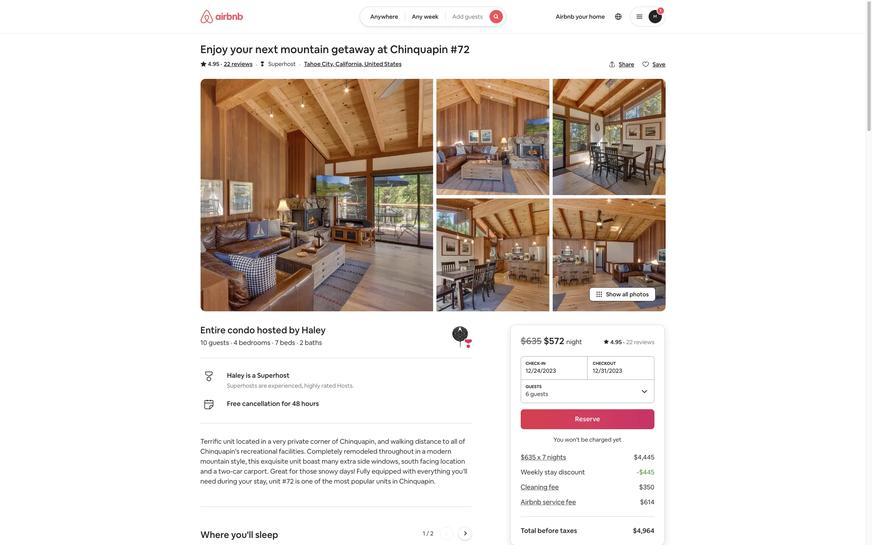 Task type: vqa. For each thing, say whether or not it's contained in the screenshot.
south
yes



Task type: locate. For each thing, give the bounding box(es) containing it.
before
[[538, 527, 559, 536]]

1 horizontal spatial airbnb
[[556, 13, 575, 20]]

airbnb for airbnb service fee
[[521, 498, 542, 507]]

/
[[427, 530, 429, 538]]

7 left beds
[[275, 339, 279, 347]]

airbnb down cleaning
[[521, 498, 542, 507]]

1 vertical spatial your
[[230, 42, 253, 57]]

0 horizontal spatial mountain
[[201, 458, 229, 466]]

airbnb left home
[[556, 13, 575, 20]]

1 horizontal spatial guests
[[465, 13, 483, 20]]

0 horizontal spatial fee
[[549, 483, 560, 492]]

none search field containing anywhere
[[360, 7, 506, 27]]

in up south
[[416, 448, 421, 456]]

guests inside entire condo hosted by haley 10 guests · 4 bedrooms · 7 beds · 2 baths
[[209, 339, 229, 347]]

is up superhosts
[[246, 372, 251, 380]]

mountain down chinquapin's
[[201, 458, 229, 466]]

0 vertical spatial 7
[[275, 339, 279, 347]]

mountain up tahoe in the left top of the page
[[281, 42, 329, 57]]

None search field
[[360, 7, 506, 27]]

experienced,
[[268, 382, 303, 390]]

stay,
[[254, 477, 268, 486]]

1 vertical spatial mountain
[[201, 458, 229, 466]]

0 horizontal spatial is
[[246, 372, 251, 380]]

chinquapin,
[[340, 438, 376, 446]]

0 vertical spatial 4.95
[[208, 60, 220, 68]]

1 vertical spatial 4.95
[[611, 339, 623, 346]]

guests right add
[[465, 13, 483, 20]]

unit up chinquapin's
[[223, 438, 235, 446]]

4.95 up 12/31/2023
[[611, 339, 623, 346]]

2 vertical spatial your
[[239, 477, 252, 486]]

enjoy your next mountain getaway at chinquapin #72 image 1 image
[[201, 79, 433, 312]]

hosted
[[257, 325, 287, 336]]

nights
[[548, 453, 567, 462]]

1 vertical spatial in
[[416, 448, 421, 456]]

1 vertical spatial guests
[[209, 339, 229, 347]]

0 vertical spatial is
[[246, 372, 251, 380]]

for left 'those'
[[289, 467, 298, 476]]

your left home
[[576, 13, 588, 20]]

1 vertical spatial 2
[[430, 530, 434, 538]]

2 horizontal spatial of
[[459, 438, 466, 446]]

rated
[[322, 382, 336, 390]]

is left one
[[295, 477, 300, 486]]

1 horizontal spatial 1
[[660, 8, 662, 13]]

in up recreational
[[261, 438, 266, 446]]

the
[[322, 477, 333, 486]]

2 inside entire condo hosted by haley 10 guests · 4 bedrooms · 7 beds · 2 baths
[[300, 339, 304, 347]]

in right units
[[393, 477, 398, 486]]

all right to
[[451, 438, 458, 446]]

carport.
[[244, 467, 269, 476]]

2 vertical spatial guests
[[531, 391, 549, 398]]

1 vertical spatial $635
[[521, 453, 536, 462]]

airbnb service fee
[[521, 498, 577, 507]]

0 horizontal spatial guests
[[209, 339, 229, 347]]

7
[[275, 339, 279, 347], [543, 453, 546, 462]]

of up completely
[[332, 438, 339, 446]]

sleep
[[255, 529, 278, 541]]

your up 22 reviews button
[[230, 42, 253, 57]]

2 left baths
[[300, 339, 304, 347]]

photos
[[630, 291, 649, 298]]

1 horizontal spatial mountain
[[281, 42, 329, 57]]

4.95 down enjoy
[[208, 60, 220, 68]]

1 horizontal spatial is
[[295, 477, 300, 486]]

getaway
[[332, 42, 375, 57]]

fee up 'service'
[[549, 483, 560, 492]]

$635 $572 night
[[521, 335, 583, 347]]

unit
[[223, 438, 235, 446], [290, 458, 302, 466], [269, 477, 281, 486]]

1 horizontal spatial fee
[[567, 498, 577, 507]]

of
[[332, 438, 339, 446], [459, 438, 466, 446], [315, 477, 321, 486]]

$635 left x
[[521, 453, 536, 462]]

for inside terrific unit located in a very private corner of chinquapin, and walking distance to all of chinquapin's recreational facilities. completely remodeled throughout in a modern mountain style, this exquisite unit boast many extra side windows, south facing location and a two-car carport. great for those snowy days! fully equipped with everything you'll need during your stay, unit #72 is one of the most popular units in chinquapin.
[[289, 467, 298, 476]]

taxes
[[561, 527, 578, 536]]

7 right x
[[543, 453, 546, 462]]

guests inside button
[[465, 13, 483, 20]]

4.95 · 22 reviews up 12/31/2023
[[611, 339, 655, 346]]

a
[[252, 372, 256, 380], [268, 438, 271, 446], [422, 448, 426, 456], [213, 467, 217, 476]]

0 horizontal spatial of
[[315, 477, 321, 486]]

recreational
[[241, 448, 278, 456]]

charged
[[590, 436, 612, 444]]

1 horizontal spatial 7
[[543, 453, 546, 462]]

1 horizontal spatial all
[[623, 291, 629, 298]]

1 horizontal spatial 4.95 · 22 reviews
[[611, 339, 655, 346]]

0 vertical spatial reviews
[[232, 60, 253, 68]]

profile element
[[516, 0, 666, 33]]

0 vertical spatial and
[[378, 438, 389, 446]]

cancellation
[[242, 400, 280, 408]]

1 vertical spatial 4.95 · 22 reviews
[[611, 339, 655, 346]]

#72 down add
[[451, 42, 470, 57]]

enjoy your next mountain getaway at chinquapin #72 image 2 image
[[437, 79, 550, 195]]

2
[[300, 339, 304, 347], [430, 530, 434, 538]]

0 vertical spatial 1
[[660, 8, 662, 13]]

1 vertical spatial #72
[[282, 477, 294, 486]]

airbnb inside airbnb your home link
[[556, 13, 575, 20]]

4
[[234, 339, 238, 347]]

1 vertical spatial 7
[[543, 453, 546, 462]]

facing
[[420, 458, 439, 466]]

6 guests
[[526, 391, 549, 398]]

in
[[261, 438, 266, 446], [416, 448, 421, 456], [393, 477, 398, 486]]

1 vertical spatial fee
[[567, 498, 577, 507]]

6 guests button
[[521, 380, 655, 403]]

total
[[521, 527, 537, 536]]

unit down the facilities.
[[290, 458, 302, 466]]

guests right 6 at the bottom
[[531, 391, 549, 398]]

during
[[218, 477, 237, 486]]

0 vertical spatial all
[[623, 291, 629, 298]]

all right the show
[[623, 291, 629, 298]]

guests inside dropdown button
[[531, 391, 549, 398]]

0 horizontal spatial 7
[[275, 339, 279, 347]]

this
[[248, 458, 260, 466]]

discount
[[559, 468, 586, 477]]

at
[[378, 42, 388, 57]]

is inside terrific unit located in a very private corner of chinquapin, and walking distance to all of chinquapin's recreational facilities. completely remodeled throughout in a modern mountain style, this exquisite unit boast many extra side windows, south facing location and a two-car carport. great for those snowy days! fully equipped with everything you'll need during your stay, unit #72 is one of the most popular units in chinquapin.
[[295, 477, 300, 486]]

airbnb
[[556, 13, 575, 20], [521, 498, 542, 507]]

0 vertical spatial for
[[282, 400, 291, 408]]

add guests
[[453, 13, 483, 20]]

enjoy
[[201, 42, 228, 57]]

any week button
[[405, 7, 446, 27]]

baths
[[305, 339, 322, 347]]

2 right /
[[430, 530, 434, 538]]

0 vertical spatial your
[[576, 13, 588, 20]]

enjoy your next mountain getaway at chinquapin #72 image 3 image
[[437, 199, 550, 312]]

of right to
[[459, 438, 466, 446]]

0 vertical spatial $635
[[521, 335, 542, 347]]

$4,964
[[634, 527, 655, 536]]

· tahoe city, california, united states
[[299, 60, 402, 69]]

0 horizontal spatial #72
[[282, 477, 294, 486]]

1 vertical spatial unit
[[290, 458, 302, 466]]

1 $635 from the top
[[521, 335, 542, 347]]

4.95 · 22 reviews down enjoy
[[208, 60, 253, 68]]

and up need
[[201, 467, 212, 476]]

superhost up are on the left of the page
[[257, 372, 290, 380]]

1 vertical spatial superhost
[[257, 372, 290, 380]]

0 horizontal spatial in
[[261, 438, 266, 446]]

for
[[282, 400, 291, 408], [289, 467, 298, 476]]

reviews
[[232, 60, 253, 68], [635, 339, 655, 346]]

1 vertical spatial 1
[[423, 530, 425, 538]]

$635 left $572
[[521, 335, 542, 347]]

a left very
[[268, 438, 271, 446]]

1 vertical spatial airbnb
[[521, 498, 542, 507]]

and up throughout
[[378, 438, 389, 446]]

be
[[582, 436, 589, 444]]

0 horizontal spatial and
[[201, 467, 212, 476]]

1 horizontal spatial in
[[393, 477, 398, 486]]

add
[[453, 13, 464, 20]]

2 vertical spatial in
[[393, 477, 398, 486]]

a up superhosts
[[252, 372, 256, 380]]

1 vertical spatial all
[[451, 438, 458, 446]]

0 vertical spatial 4.95 · 22 reviews
[[208, 60, 253, 68]]

superhost inside haley is a superhost superhosts are experienced, highly rated hosts.
[[257, 372, 290, 380]]

your inside 'profile' element
[[576, 13, 588, 20]]

0 vertical spatial unit
[[223, 438, 235, 446]]

0 horizontal spatial all
[[451, 438, 458, 446]]

by haley
[[289, 325, 326, 336]]

2 horizontal spatial unit
[[290, 458, 302, 466]]

superhost right "󰀃"
[[268, 60, 296, 68]]

all inside terrific unit located in a very private corner of chinquapin, and walking distance to all of chinquapin's recreational facilities. completely remodeled throughout in a modern mountain style, this exquisite unit boast many extra side windows, south facing location and a two-car carport. great for those snowy days! fully equipped with everything you'll need during your stay, unit #72 is one of the most popular units in chinquapin.
[[451, 438, 458, 446]]

2 vertical spatial unit
[[269, 477, 281, 486]]

1 for 1 / 2
[[423, 530, 425, 538]]

0 vertical spatial guests
[[465, 13, 483, 20]]

0 horizontal spatial 22
[[224, 60, 231, 68]]

1 vertical spatial for
[[289, 467, 298, 476]]

states
[[384, 60, 402, 68]]

unit down "great"
[[269, 477, 281, 486]]

2 horizontal spatial guests
[[531, 391, 549, 398]]

mountain inside terrific unit located in a very private corner of chinquapin, and walking distance to all of chinquapin's recreational facilities. completely remodeled throughout in a modern mountain style, this exquisite unit boast many extra side windows, south facing location and a two-car carport. great for those snowy days! fully equipped with everything you'll need during your stay, unit #72 is one of the most popular units in chinquapin.
[[201, 458, 229, 466]]

1 horizontal spatial #72
[[451, 42, 470, 57]]

extra
[[340, 458, 356, 466]]

terrific
[[201, 438, 222, 446]]

0 vertical spatial 22
[[224, 60, 231, 68]]

1 horizontal spatial 22
[[627, 339, 633, 346]]

1 horizontal spatial 4.95
[[611, 339, 623, 346]]

anywhere
[[370, 13, 398, 20]]

1 horizontal spatial 2
[[430, 530, 434, 538]]

tahoe city, california, united states button
[[304, 59, 402, 69]]

haley
[[227, 372, 245, 380]]

#72
[[451, 42, 470, 57], [282, 477, 294, 486]]

of left the
[[315, 477, 321, 486]]

fee
[[549, 483, 560, 492], [567, 498, 577, 507]]

for left '48'
[[282, 400, 291, 408]]

distance
[[415, 438, 442, 446]]

superhost
[[268, 60, 296, 68], [257, 372, 290, 380]]

guests down the entire
[[209, 339, 229, 347]]

snowy
[[319, 467, 338, 476]]

6
[[526, 391, 530, 398]]

1 inside dropdown button
[[660, 8, 662, 13]]

22
[[224, 60, 231, 68], [627, 339, 633, 346]]

$635 for $572
[[521, 335, 542, 347]]

0 vertical spatial mountain
[[281, 42, 329, 57]]

0 horizontal spatial airbnb
[[521, 498, 542, 507]]

everything
[[418, 467, 451, 476]]

anywhere button
[[360, 7, 405, 27]]

your down 'car'
[[239, 477, 252, 486]]

entire
[[201, 325, 226, 336]]

0 horizontal spatial 2
[[300, 339, 304, 347]]

󰀃
[[261, 60, 264, 68]]

superhosts
[[227, 382, 257, 390]]

0 vertical spatial 2
[[300, 339, 304, 347]]

1 vertical spatial reviews
[[635, 339, 655, 346]]

mountain
[[281, 42, 329, 57], [201, 458, 229, 466]]

remodeled
[[344, 448, 378, 456]]

hours
[[302, 400, 319, 408]]

haley is a superhost. learn more about haley. image
[[449, 325, 472, 348], [449, 325, 472, 348]]

california,
[[336, 60, 364, 68]]

1 button
[[630, 7, 666, 27]]

2 horizontal spatial in
[[416, 448, 421, 456]]

location
[[441, 458, 465, 466]]

$350
[[640, 483, 655, 492]]

2 $635 from the top
[[521, 453, 536, 462]]

popular
[[351, 477, 375, 486]]

fee right 'service'
[[567, 498, 577, 507]]

#72 down "great"
[[282, 477, 294, 486]]

0 horizontal spatial 1
[[423, 530, 425, 538]]

share
[[619, 61, 635, 68]]

0 vertical spatial airbnb
[[556, 13, 575, 20]]

1 vertical spatial is
[[295, 477, 300, 486]]

0 vertical spatial #72
[[451, 42, 470, 57]]



Task type: describe. For each thing, give the bounding box(es) containing it.
service
[[543, 498, 565, 507]]

1 horizontal spatial and
[[378, 438, 389, 446]]

walking
[[391, 438, 414, 446]]

chinquapin's
[[201, 448, 240, 456]]

12/31/2023
[[593, 367, 623, 375]]

1 vertical spatial and
[[201, 467, 212, 476]]

you won't be charged yet
[[554, 436, 622, 444]]

all inside show all photos button
[[623, 291, 629, 298]]

add guests button
[[446, 7, 506, 27]]

great
[[270, 467, 288, 476]]

beds
[[280, 339, 295, 347]]

is inside haley is a superhost superhosts are experienced, highly rated hosts.
[[246, 372, 251, 380]]

show
[[606, 291, 621, 298]]

tahoe
[[304, 60, 321, 68]]

weekly
[[521, 468, 544, 477]]

you'll
[[231, 529, 253, 541]]

boast
[[303, 458, 321, 466]]

1 vertical spatial 22
[[627, 339, 633, 346]]

show all photos
[[606, 291, 649, 298]]

stay
[[545, 468, 558, 477]]

show all photos button
[[590, 288, 656, 302]]

cleaning fee
[[521, 483, 560, 492]]

won't
[[565, 436, 580, 444]]

style,
[[231, 458, 247, 466]]

free cancellation for 48 hours
[[227, 400, 319, 408]]

haley is a superhost superhosts are experienced, highly rated hosts.
[[227, 372, 354, 390]]

car
[[233, 467, 243, 476]]

save
[[653, 61, 666, 68]]

$635 x 7 nights
[[521, 453, 567, 462]]

a left two-
[[213, 467, 217, 476]]

enjoy your next mountain getaway at chinquapin #72 image 5 image
[[553, 199, 666, 312]]

$614
[[641, 498, 655, 507]]

1 horizontal spatial reviews
[[635, 339, 655, 346]]

7 inside entire condo hosted by haley 10 guests · 4 bedrooms · 7 beds · 2 baths
[[275, 339, 279, 347]]

airbnb your home
[[556, 13, 605, 20]]

next
[[255, 42, 278, 57]]

1 horizontal spatial of
[[332, 438, 339, 446]]

completely
[[307, 448, 343, 456]]

weekly stay discount
[[521, 468, 586, 477]]

0 horizontal spatial 4.95
[[208, 60, 220, 68]]

enjoy your next mountain getaway at chinquapin #72 image 4 image
[[553, 79, 666, 195]]

10
[[201, 339, 207, 347]]

1 horizontal spatial unit
[[269, 477, 281, 486]]

1 / 2
[[423, 530, 434, 538]]

week
[[424, 13, 439, 20]]

$635 x 7 nights button
[[521, 453, 567, 462]]

guests for add guests
[[465, 13, 483, 20]]

where
[[201, 529, 229, 541]]

equipped
[[372, 467, 401, 476]]

#72 inside terrific unit located in a very private corner of chinquapin, and walking distance to all of chinquapin's recreational facilities. completely remodeled throughout in a modern mountain style, this exquisite unit boast many extra side windows, south facing location and a two-car carport. great for those snowy days! fully equipped with everything you'll need during your stay, unit #72 is one of the most popular units in chinquapin.
[[282, 477, 294, 486]]

chinquapin
[[390, 42, 448, 57]]

units
[[376, 477, 391, 486]]

highly
[[305, 382, 320, 390]]

windows,
[[372, 458, 400, 466]]

yet
[[613, 436, 622, 444]]

0 vertical spatial fee
[[549, 483, 560, 492]]

-
[[637, 468, 640, 477]]

guests for 6 guests
[[531, 391, 549, 398]]

fully
[[357, 467, 370, 476]]

share button
[[606, 57, 638, 71]]

hosts.
[[337, 382, 354, 390]]

your for home
[[576, 13, 588, 20]]

48
[[292, 400, 300, 408]]

most
[[334, 477, 350, 486]]

your inside terrific unit located in a very private corner of chinquapin, and walking distance to all of chinquapin's recreational facilities. completely remodeled throughout in a modern mountain style, this exquisite unit boast many extra side windows, south facing location and a two-car carport. great for those snowy days! fully equipped with everything you'll need during your stay, unit #72 is one of the most popular units in chinquapin.
[[239, 477, 252, 486]]

$572
[[544, 335, 565, 347]]

airbnb service fee button
[[521, 498, 577, 507]]

home
[[590, 13, 605, 20]]

0 horizontal spatial 4.95 · 22 reviews
[[208, 60, 253, 68]]

are
[[259, 382, 267, 390]]

city,
[[322, 60, 334, 68]]

chinquapin.
[[399, 477, 436, 486]]

your for next
[[230, 42, 253, 57]]

total before taxes
[[521, 527, 578, 536]]

any
[[412, 13, 423, 20]]

a down distance at the bottom of page
[[422, 448, 426, 456]]

south
[[402, 458, 419, 466]]

private
[[288, 438, 309, 446]]

free
[[227, 400, 241, 408]]

0 vertical spatial in
[[261, 438, 266, 446]]

many
[[322, 458, 339, 466]]

to
[[443, 438, 450, 446]]

located
[[236, 438, 260, 446]]

airbnb for airbnb your home
[[556, 13, 575, 20]]

very
[[273, 438, 286, 446]]

a inside haley is a superhost superhosts are experienced, highly rated hosts.
[[252, 372, 256, 380]]

0 vertical spatial superhost
[[268, 60, 296, 68]]

entire condo hosted by haley 10 guests · 4 bedrooms · 7 beds · 2 baths
[[201, 325, 326, 347]]

side
[[358, 458, 370, 466]]

terrific unit located in a very private corner of chinquapin, and walking distance to all of chinquapin's recreational facilities. completely remodeled throughout in a modern mountain style, this exquisite unit boast many extra side windows, south facing location and a two-car carport. great for those snowy days! fully equipped with everything you'll need during your stay, unit #72 is one of the most popular units in chinquapin.
[[201, 438, 469, 486]]

throughout
[[379, 448, 414, 456]]

one
[[301, 477, 313, 486]]

bedrooms
[[239, 339, 271, 347]]

you
[[554, 436, 564, 444]]

days!
[[340, 467, 355, 476]]

$4,445
[[634, 453, 655, 462]]

1 for 1
[[660, 8, 662, 13]]

0 horizontal spatial reviews
[[232, 60, 253, 68]]

0 horizontal spatial unit
[[223, 438, 235, 446]]

$635 for x
[[521, 453, 536, 462]]

corner
[[311, 438, 331, 446]]

with
[[403, 467, 416, 476]]



